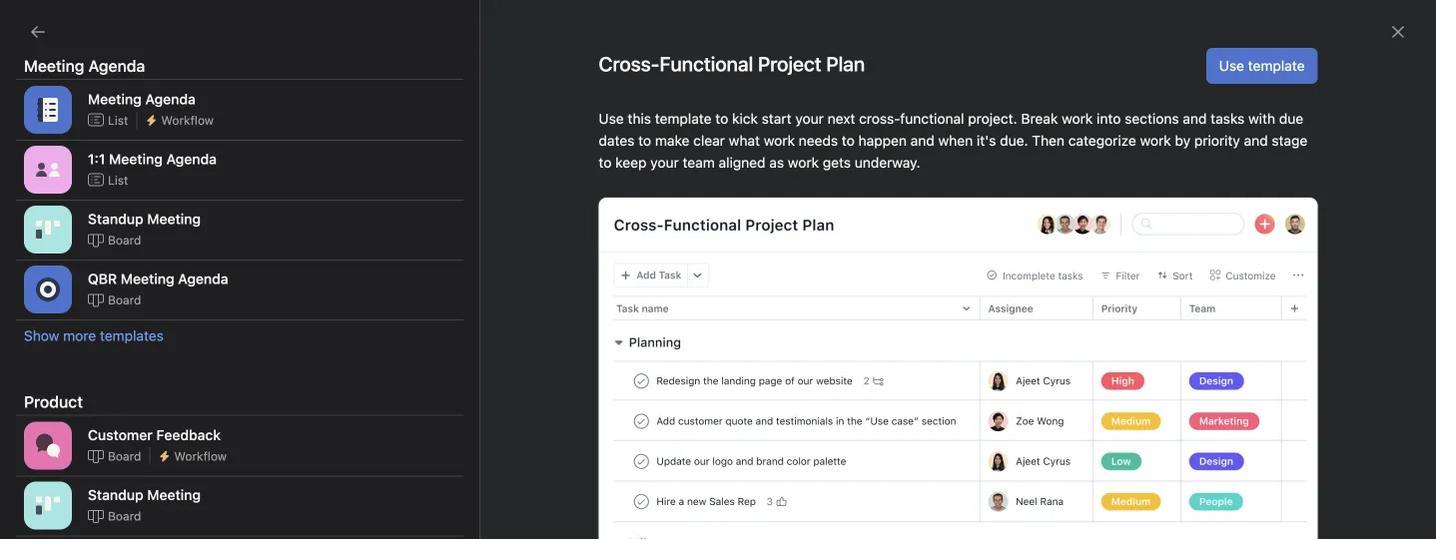 Task type: vqa. For each thing, say whether or not it's contained in the screenshot.
THE USE TEMPLATE Button
yes



Task type: describe. For each thing, give the bounding box(es) containing it.
as
[[770, 154, 785, 171]]

schedule
[[168, 425, 228, 441]]

then
[[1033, 132, 1065, 149]]

use for use this space to tell people about yourself.
[[1015, 344, 1040, 361]]

0 vertical spatial agenda
[[145, 91, 196, 107]]

view
[[848, 305, 875, 319]]

template inside use template button
[[1249, 57, 1306, 74]]

bob
[[311, 126, 366, 164]]

it's
[[977, 132, 997, 149]]

my tasks
[[144, 300, 224, 323]]

bo
[[167, 128, 231, 194]]

meeting agenda
[[88, 91, 196, 107]]

board for second standup meeting icon from the bottom of the page
[[108, 233, 141, 247]]

meeting right the qbr
[[121, 271, 174, 287]]

functional
[[660, 52, 754, 75]]

due
[[1280, 110, 1304, 127]]

use this space to tell people about yourself.
[[1015, 344, 1239, 383]]

board for qbr meeting agenda icon at bottom left
[[108, 293, 141, 307]]

25
[[891, 426, 905, 440]]

work right make
[[264, 463, 295, 480]]

save
[[223, 502, 254, 519]]

kickoff
[[232, 425, 275, 441]]

asana
[[412, 502, 451, 519]]

6️⃣ sixth: make work manageable
[[168, 463, 378, 480]]

use template
[[1220, 57, 1306, 74]]

schedule kickoff meeting
[[168, 425, 331, 441]]

what
[[729, 132, 760, 149]]

team
[[683, 154, 715, 171]]

edit
[[1235, 214, 1260, 231]]

office
[[1161, 214, 1197, 231]]

view all tasks
[[848, 305, 924, 319]]

board for first standup meeting icon from the bottom of the page
[[108, 509, 141, 523]]

stage
[[1272, 132, 1308, 149]]

edit profile button
[[1222, 205, 1318, 241]]

0 vertical spatial oct
[[895, 387, 915, 401]]

by inside use this template to kick start your next cross-functional project. break work into sections and tasks with due dates to make clear what work needs to happen and when it's due. then categorize work by priority and stage to keep your team aligned as work gets underway.
[[1176, 132, 1191, 149]]

needs
[[799, 132, 838, 149]]

profile
[[1264, 214, 1305, 231]]

into
[[1097, 110, 1122, 127]]

categorize
[[1069, 132, 1137, 149]]

next
[[828, 110, 856, 127]]

project plan
[[758, 52, 866, 75]]

qbr meeting agenda
[[88, 271, 228, 287]]

set out of office button
[[1081, 205, 1210, 241]]

1 horizontal spatial and
[[1183, 110, 1208, 127]]

customer
[[88, 427, 153, 443]]

1:1 meeting agenda image
[[36, 158, 60, 182]]

kick
[[732, 110, 758, 127]]

priority
[[1195, 132, 1241, 149]]

work down the needs
[[788, 154, 819, 171]]

make
[[655, 132, 690, 149]]

underway.
[[855, 154, 921, 171]]

cross-
[[860, 110, 901, 127]]

break
[[1022, 110, 1059, 127]]

template inside use this template to kick start your next cross-functional project. break work into sections and tasks with due dates to make clear what work needs to happen and when it's due. then categorize work by priority and stage to keep your team aligned as work gets underway.
[[655, 110, 712, 127]]

dates
[[599, 132, 635, 149]]

happen
[[859, 132, 907, 149]]

1 vertical spatial your
[[651, 154, 679, 171]]

agenda for 1:1 meeting agenda
[[166, 151, 217, 167]]

agenda for qbr meeting agenda
[[178, 271, 228, 287]]

use template button
[[1207, 48, 1319, 84]]

use this template to kick start your next cross-functional project. break work into sections and tasks with due dates to make clear what work needs to happen and when it's due. then categorize work by priority and stage to keep your team aligned as work gets underway.
[[599, 110, 1308, 171]]

meeting right 1:1
[[109, 151, 163, 167]]

0 vertical spatial your
[[796, 110, 824, 127]]

about me
[[1015, 300, 1102, 323]]

functional
[[901, 110, 965, 127]]

workflow for product
[[174, 449, 227, 463]]

of
[[1144, 214, 1157, 231]]

completed checkbox for schedule
[[140, 421, 164, 445]]

meeting down 6️⃣
[[147, 487, 201, 503]]

Completed checkbox
[[140, 460, 164, 484]]

meeting up the qbr meeting agenda
[[147, 211, 201, 227]]

out
[[1119, 214, 1140, 231]]

standup meeting for second standup meeting icon from the bottom of the page
[[88, 211, 201, 227]]

fifth:
[[186, 502, 219, 519]]

2 list from the top
[[108, 173, 128, 187]]

set out of office
[[1094, 214, 1197, 231]]

completed image
[[140, 421, 164, 445]]

aligned
[[719, 154, 766, 171]]

5️⃣
[[168, 502, 182, 519]]

with
[[1249, 110, 1276, 127]]

qbr
[[88, 271, 117, 287]]

to up keep
[[639, 132, 652, 149]]

work left into
[[1062, 110, 1094, 127]]

view all tasks button
[[839, 298, 933, 326]]

bob b0bth3builder2k23@gmail.com
[[311, 126, 682, 190]]

27
[[919, 426, 933, 440]]

time
[[257, 502, 285, 519]]

work up as
[[764, 132, 795, 149]]

oct 25 – 27
[[867, 426, 933, 440]]

space
[[1071, 344, 1110, 361]]



Task type: locate. For each thing, give the bounding box(es) containing it.
clear
[[694, 132, 725, 149]]

to down next
[[842, 132, 855, 149]]

0 vertical spatial standup meeting image
[[36, 218, 60, 242]]

your
[[796, 110, 824, 127], [651, 154, 679, 171]]

cross-functional project plan
[[599, 52, 866, 75]]

2 completed image from the top
[[140, 499, 164, 523]]

gets
[[823, 154, 851, 171]]

list box
[[483, 8, 962, 40]]

tasks inside use this template to kick start your next cross-functional project. break work into sections and tasks with due dates to make clear what work needs to happen and when it's due. then categorize work by priority and stage to keep your team aligned as work gets underway.
[[1211, 110, 1245, 127]]

meeting
[[279, 425, 331, 441]]

standup meeting image down customer feedback icon
[[36, 494, 60, 518]]

to
[[716, 110, 729, 127], [639, 132, 652, 149], [842, 132, 855, 149], [599, 154, 612, 171], [1114, 344, 1127, 361]]

completed image for 6️⃣
[[140, 460, 164, 484]]

this inside use this template to kick start your next cross-functional project. break work into sections and tasks with due dates to make clear what work needs to happen and when it's due. then categorize work by priority and stage to keep your team aligned as work gets underway.
[[628, 110, 652, 127]]

1 vertical spatial tasks
[[894, 305, 924, 319]]

standup meeting down 1:1 meeting agenda
[[88, 211, 201, 227]]

1 vertical spatial by
[[289, 502, 305, 519]]

agenda down meeting agenda
[[166, 151, 217, 167]]

this up dates
[[628, 110, 652, 127]]

due.
[[1000, 132, 1029, 149]]

meeting agenda image
[[36, 98, 60, 122]]

use up yourself.
[[1015, 344, 1040, 361]]

1 horizontal spatial –
[[909, 426, 916, 440]]

4 board from the top
[[108, 509, 141, 523]]

2 horizontal spatial use
[[1220, 57, 1245, 74]]

1 vertical spatial use
[[599, 110, 624, 127]]

1:1
[[88, 151, 105, 167]]

this
[[628, 110, 652, 127], [1044, 344, 1068, 361]]

6️⃣
[[168, 463, 182, 480]]

make
[[226, 463, 260, 480]]

1 vertical spatial completed image
[[140, 499, 164, 523]]

standup meeting image
[[36, 218, 60, 242], [36, 494, 60, 518]]

and up priority
[[1183, 110, 1208, 127]]

workflow
[[161, 113, 214, 127], [174, 449, 227, 463]]

0 horizontal spatial use
[[599, 110, 624, 127]]

workflow for meeting agenda
[[161, 113, 214, 127]]

1 vertical spatial –
[[909, 426, 916, 440]]

0 horizontal spatial oct
[[867, 426, 887, 440]]

1 vertical spatial list
[[108, 173, 128, 187]]

– right today
[[884, 387, 891, 401]]

standup meeting image down 1:1 meeting agenda icon
[[36, 218, 60, 242]]

when
[[939, 132, 973, 149]]

– left the 27
[[909, 426, 916, 440]]

26
[[918, 387, 933, 401]]

go back image
[[30, 24, 46, 40]]

today
[[847, 387, 881, 401]]

product
[[24, 393, 83, 412]]

customer feedback image
[[36, 434, 60, 458]]

template up with
[[1249, 57, 1306, 74]]

1 horizontal spatial this
[[1044, 344, 1068, 361]]

sections
[[1125, 110, 1180, 127]]

use up dates
[[599, 110, 624, 127]]

0 vertical spatial template
[[1249, 57, 1306, 74]]

your down "make"
[[651, 154, 679, 171]]

tasks inside button
[[894, 305, 924, 319]]

board down the qbr
[[108, 293, 141, 307]]

1 vertical spatial this
[[1044, 344, 1068, 361]]

meeting
[[88, 91, 142, 107], [109, 151, 163, 167], [147, 211, 201, 227], [121, 271, 174, 287], [147, 487, 201, 503]]

to down dates
[[599, 154, 612, 171]]

tell
[[1131, 344, 1150, 361]]

1 horizontal spatial by
[[1176, 132, 1191, 149]]

and down with
[[1245, 132, 1269, 149]]

edit profile
[[1235, 214, 1305, 231]]

use for use this template to kick start your next cross-functional project. break work into sections and tasks with due dates to make clear what work needs to happen and when it's due. then categorize work by priority and stage to keep your team aligned as work gets underway.
[[599, 110, 624, 127]]

and
[[1183, 110, 1208, 127], [911, 132, 935, 149], [1245, 132, 1269, 149]]

0 vertical spatial standup meeting
[[88, 211, 201, 227]]

this up yourself.
[[1044, 344, 1068, 361]]

0 horizontal spatial and
[[911, 132, 935, 149]]

0 vertical spatial by
[[1176, 132, 1191, 149]]

template
[[1249, 57, 1306, 74], [655, 110, 712, 127]]

use inside button
[[1220, 57, 1245, 74]]

1 list from the top
[[108, 113, 128, 127]]

1 board from the top
[[108, 233, 141, 247]]

1 vertical spatial standup meeting
[[88, 487, 201, 503]]

to inside use this space to tell people about yourself.
[[1114, 344, 1127, 361]]

0 vertical spatial completed image
[[140, 460, 164, 484]]

today – oct 26
[[847, 387, 933, 401]]

agenda up my tasks on the left bottom
[[178, 271, 228, 287]]

0 vertical spatial tasks
[[1211, 110, 1245, 127]]

by left priority
[[1176, 132, 1191, 149]]

templates
[[100, 328, 164, 344]]

1 vertical spatial template
[[655, 110, 712, 127]]

1 standup from the top
[[88, 211, 144, 227]]

–
[[884, 387, 891, 401], [909, 426, 916, 440]]

meeting down meeting agenda
[[88, 91, 142, 107]]

to left tell
[[1114, 344, 1127, 361]]

show
[[24, 328, 59, 344]]

start
[[762, 110, 792, 127]]

0 vertical spatial list
[[108, 113, 128, 127]]

completed image for 5️⃣
[[140, 499, 164, 523]]

1 standup meeting image from the top
[[36, 218, 60, 242]]

project.
[[969, 110, 1018, 127]]

2 horizontal spatial and
[[1245, 132, 1269, 149]]

show more templates
[[24, 328, 164, 344]]

1 vertical spatial standup
[[88, 487, 144, 503]]

1 standup meeting from the top
[[88, 211, 201, 227]]

list down meeting agenda
[[108, 113, 128, 127]]

1 completed image from the top
[[140, 460, 164, 484]]

1:1 meeting agenda
[[88, 151, 217, 167]]

work
[[1062, 110, 1094, 127], [764, 132, 795, 149], [1141, 132, 1172, 149], [788, 154, 819, 171], [264, 463, 295, 480]]

0 horizontal spatial template
[[655, 110, 712, 127]]

standup down completed option at the left bottom of the page
[[88, 487, 144, 503]]

1 vertical spatial completed checkbox
[[140, 499, 164, 523]]

board down customer
[[108, 449, 141, 463]]

customer feedback
[[88, 427, 221, 443]]

0 vertical spatial standup
[[88, 211, 144, 227]]

use inside use this template to kick start your next cross-functional project. break work into sections and tasks with due dates to make clear what work needs to happen and when it's due. then categorize work by priority and stage to keep your team aligned as work gets underway.
[[599, 110, 624, 127]]

by
[[1176, 132, 1191, 149], [289, 502, 305, 519]]

0 vertical spatial use
[[1220, 57, 1245, 74]]

cross-
[[599, 52, 660, 75]]

tasks up priority
[[1211, 110, 1245, 127]]

1 vertical spatial standup meeting image
[[36, 494, 60, 518]]

completed image
[[140, 460, 164, 484], [140, 499, 164, 523]]

1 horizontal spatial template
[[1249, 57, 1306, 74]]

standup meeting for first standup meeting icon from the bottom of the page
[[88, 487, 201, 503]]

completed checkbox left "5️⃣"
[[140, 499, 164, 523]]

0 vertical spatial –
[[884, 387, 891, 401]]

completed checkbox for 5️⃣
[[140, 499, 164, 523]]

standup up the qbr
[[88, 211, 144, 227]]

1 completed checkbox from the top
[[140, 421, 164, 445]]

about
[[1202, 344, 1239, 361]]

0 horizontal spatial –
[[884, 387, 891, 401]]

1 horizontal spatial use
[[1015, 344, 1040, 361]]

0 vertical spatial completed checkbox
[[140, 421, 164, 445]]

work down sections
[[1141, 132, 1172, 149]]

oct left 26
[[895, 387, 915, 401]]

people
[[1154, 344, 1198, 361]]

template up "make"
[[655, 110, 712, 127]]

use
[[1220, 57, 1245, 74], [599, 110, 624, 127], [1015, 344, 1040, 361]]

sixth:
[[186, 463, 222, 480]]

b0bth3builder2k23@gmail.com link
[[478, 171, 682, 193]]

2 completed checkbox from the top
[[140, 499, 164, 523]]

all
[[878, 305, 891, 319]]

this for template
[[628, 110, 652, 127]]

tasks
[[1211, 110, 1245, 127], [894, 305, 924, 319]]

use up priority
[[1220, 57, 1245, 74]]

0 vertical spatial this
[[628, 110, 652, 127]]

use for use template
[[1220, 57, 1245, 74]]

workflow down schedule
[[174, 449, 227, 463]]

this for space
[[1044, 344, 1068, 361]]

to left kick in the right top of the page
[[716, 110, 729, 127]]

0 horizontal spatial this
[[628, 110, 652, 127]]

1 horizontal spatial tasks
[[1211, 110, 1245, 127]]

close image
[[1391, 24, 1407, 40]]

0 horizontal spatial your
[[651, 154, 679, 171]]

standup meeting down completed option at the left bottom of the page
[[88, 487, 201, 503]]

more
[[63, 328, 96, 344]]

board left "5️⃣"
[[108, 509, 141, 523]]

collaborating
[[309, 502, 393, 519]]

0 vertical spatial workflow
[[161, 113, 214, 127]]

standup meeting
[[88, 211, 201, 227], [88, 487, 201, 503]]

oct
[[895, 387, 915, 401], [867, 426, 887, 440]]

board
[[108, 233, 141, 247], [108, 293, 141, 307], [108, 449, 141, 463], [108, 509, 141, 523]]

1 vertical spatial agenda
[[166, 151, 217, 167]]

by right time
[[289, 502, 305, 519]]

this inside use this space to tell people about yourself.
[[1044, 344, 1068, 361]]

in
[[396, 502, 408, 519]]

manageable
[[299, 463, 378, 480]]

2 vertical spatial use
[[1015, 344, 1040, 361]]

0 horizontal spatial tasks
[[894, 305, 924, 319]]

5️⃣ fifth: save time by collaborating in asana
[[168, 502, 451, 519]]

0 horizontal spatial by
[[289, 502, 305, 519]]

3 board from the top
[[108, 449, 141, 463]]

workflow up bo
[[161, 113, 214, 127]]

frequent collaborators
[[1015, 462, 1219, 485]]

list down 1:1 meeting agenda
[[108, 173, 128, 187]]

feedback
[[156, 427, 221, 443]]

b0bth3builder2k23@gmail.com
[[478, 173, 682, 190]]

completed checkbox up completed option at the left bottom of the page
[[140, 421, 164, 445]]

1 vertical spatial oct
[[867, 426, 887, 440]]

board up the qbr
[[108, 233, 141, 247]]

agenda
[[145, 91, 196, 107], [166, 151, 217, 167], [178, 271, 228, 287]]

meeting agenda
[[24, 56, 145, 75]]

agenda up 1:1 meeting agenda
[[145, 91, 196, 107]]

2 board from the top
[[108, 293, 141, 307]]

2 vertical spatial agenda
[[178, 271, 228, 287]]

2 standup meeting from the top
[[88, 487, 201, 503]]

1 vertical spatial workflow
[[174, 449, 227, 463]]

Completed checkbox
[[140, 421, 164, 445], [140, 499, 164, 523]]

show more templates button
[[24, 328, 456, 344]]

2 standup meeting image from the top
[[36, 494, 60, 518]]

yourself.
[[1015, 366, 1070, 383]]

tasks right the all
[[894, 305, 924, 319]]

set
[[1094, 214, 1115, 231]]

1 horizontal spatial oct
[[895, 387, 915, 401]]

1 horizontal spatial your
[[796, 110, 824, 127]]

completed image left "5️⃣"
[[140, 499, 164, 523]]

2 standup from the top
[[88, 487, 144, 503]]

oct left 25
[[867, 426, 887, 440]]

qbr meeting agenda image
[[36, 278, 60, 302]]

and down 'functional'
[[911, 132, 935, 149]]

your up the needs
[[796, 110, 824, 127]]

completed image left 6️⃣
[[140, 460, 164, 484]]

use inside use this space to tell people about yourself.
[[1015, 344, 1040, 361]]



